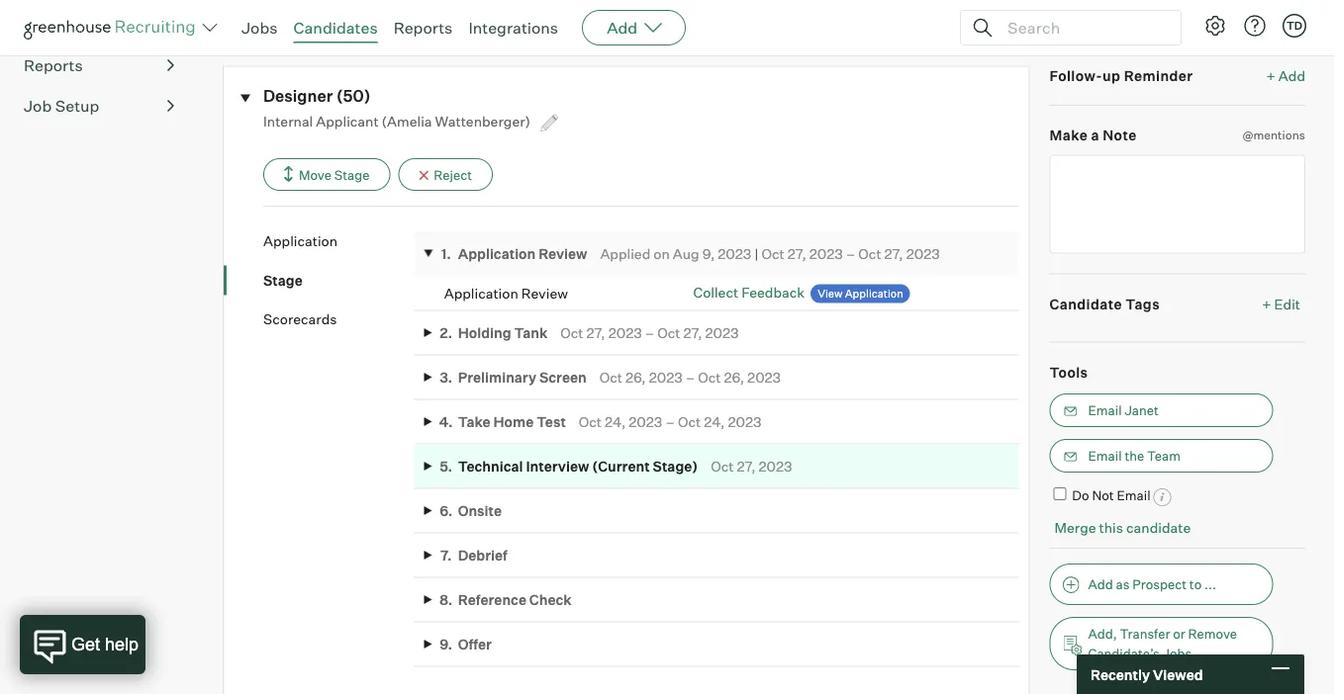 Task type: locate. For each thing, give the bounding box(es) containing it.
oct up 4. take home test oct 24, 2023 – oct 24, 2023 on the bottom of the page
[[600, 369, 623, 386]]

24, up oct 27, 2023
[[704, 414, 725, 431]]

0 vertical spatial review
[[539, 245, 587, 263]]

0 vertical spatial reports link
[[394, 18, 453, 38]]

applicant
[[316, 112, 379, 130]]

test
[[537, 414, 566, 431]]

0 vertical spatial stage
[[334, 167, 370, 183]]

move stage
[[299, 167, 370, 183]]

1 vertical spatial reports
[[24, 56, 83, 75]]

1 horizontal spatial job
[[252, 11, 277, 28]]

follow link
[[1264, 13, 1306, 32]]

add for add as prospect to ...
[[1088, 577, 1113, 593]]

27, up view application
[[885, 245, 903, 263]]

linkedin link
[[475, 11, 531, 40]]

jobs right on
[[242, 18, 278, 38]]

view
[[818, 287, 843, 301]]

application review
[[444, 285, 568, 302]]

0 horizontal spatial 24,
[[605, 414, 626, 431]]

reports
[[394, 18, 453, 38], [24, 56, 83, 75]]

email left 'the'
[[1088, 449, 1122, 464]]

add button
[[582, 10, 686, 46]]

prospect
[[1133, 577, 1187, 593]]

1 vertical spatial email
[[1088, 449, 1122, 464]]

the
[[1125, 449, 1144, 464]]

td
[[1287, 19, 1303, 32]]

do not email
[[1072, 488, 1151, 504]]

email janet
[[1088, 403, 1159, 419]]

to
[[1190, 577, 1202, 593]]

+ left "edit"
[[1262, 296, 1272, 313]]

9.
[[440, 636, 453, 654]]

0 vertical spatial +
[[1267, 67, 1276, 84]]

email the team button
[[1050, 440, 1273, 473]]

7.
[[440, 547, 452, 565]]

review up tank
[[521, 285, 568, 302]]

1 horizontal spatial stage
[[334, 167, 370, 183]]

0 vertical spatial jobs
[[242, 18, 278, 38]]

holding
[[458, 325, 511, 342]]

team
[[1147, 449, 1181, 464]]

1 horizontal spatial 26,
[[724, 369, 744, 386]]

reports right feed
[[394, 18, 453, 38]]

2 vertical spatial add
[[1088, 577, 1113, 593]]

1 horizontal spatial add
[[1088, 577, 1113, 593]]

1 vertical spatial add
[[1279, 67, 1306, 84]]

27, down collect on the right of the page
[[683, 325, 702, 342]]

details link
[[407, 11, 452, 40]]

greenhouse recruiting image
[[24, 16, 202, 40]]

0 horizontal spatial add
[[607, 18, 638, 38]]

5. technical interview (current stage)
[[440, 458, 698, 475]]

wattenberger)
[[435, 112, 531, 130]]

1 vertical spatial job
[[24, 96, 52, 116]]

reports link right feed
[[394, 18, 453, 38]]

home
[[493, 414, 534, 431]]

technical
[[458, 458, 523, 475]]

0 vertical spatial email
[[1088, 403, 1122, 419]]

0 horizontal spatial reports link
[[24, 54, 174, 77]]

reports link
[[394, 18, 453, 38], [24, 54, 174, 77]]

+
[[1267, 67, 1276, 84], [1262, 296, 1272, 313]]

24,
[[605, 414, 626, 431], [704, 414, 725, 431]]

24, down 3. preliminary screen oct 26, 2023 – oct 26, 2023
[[605, 414, 626, 431]]

reference
[[458, 592, 527, 609]]

1. application review applied on  aug 9, 2023 | oct 27, 2023 – oct 27, 2023
[[441, 245, 940, 263]]

add as prospect to ...
[[1088, 577, 1217, 593]]

26, up 4. take home test oct 24, 2023 – oct 24, 2023 on the bottom of the page
[[626, 369, 646, 386]]

27, right |
[[788, 245, 807, 263]]

candidate
[[1126, 520, 1191, 537]]

reports down pipeline
[[24, 56, 83, 75]]

review left applied in the left of the page
[[539, 245, 587, 263]]

as
[[1116, 577, 1130, 593]]

application inside application link
[[263, 233, 338, 250]]

1 vertical spatial stage
[[263, 272, 303, 289]]

job
[[252, 11, 277, 28], [24, 96, 52, 116]]

8. reference check
[[439, 592, 572, 609]]

0 horizontal spatial stage
[[263, 272, 303, 289]]

1 vertical spatial +
[[1262, 296, 1272, 313]]

transfer
[[1120, 626, 1170, 642]]

email inside email the team button
[[1088, 449, 1122, 464]]

add, transfer or remove candidate's jobs
[[1088, 626, 1237, 662]]

jobs down or
[[1163, 646, 1192, 662]]

oct right stage)
[[711, 458, 734, 475]]

email left janet
[[1088, 403, 1122, 419]]

1 vertical spatial jobs
[[1163, 646, 1192, 662]]

oct up 3. preliminary screen oct 26, 2023 – oct 26, 2023
[[657, 325, 680, 342]]

preliminary
[[458, 369, 537, 386]]

merge this candidate link
[[1055, 520, 1191, 537]]

offer
[[458, 636, 492, 654]]

add inside 'add' popup button
[[607, 18, 638, 38]]

1 26, from the left
[[626, 369, 646, 386]]

+ down follow link at the right top of page
[[1267, 67, 1276, 84]]

onsite
[[458, 503, 502, 520]]

add inside add as prospect to ... button
[[1088, 577, 1113, 593]]

0 horizontal spatial job
[[24, 96, 52, 116]]

jobs inside 'add, transfer or remove candidate's jobs'
[[1163, 646, 1192, 662]]

integrations
[[469, 18, 558, 38]]

details
[[407, 11, 452, 28]]

2 26, from the left
[[724, 369, 744, 386]]

jobs
[[242, 18, 278, 38], [1163, 646, 1192, 662]]

26,
[[626, 369, 646, 386], [724, 369, 744, 386]]

job left "setup" in the top left of the page
[[24, 96, 52, 116]]

oct right tank
[[561, 325, 584, 342]]

on
[[223, 11, 241, 28]]

add as prospect to ... button
[[1050, 564, 1273, 606]]

note
[[1103, 127, 1137, 144]]

jobs link
[[242, 18, 278, 38]]

aug
[[673, 245, 700, 263]]

application up stage link
[[263, 233, 338, 250]]

internal applicant (amelia wattenberger)
[[263, 112, 534, 130]]

collect feedback link
[[693, 284, 805, 302]]

stage up scorecards
[[263, 272, 303, 289]]

follow-
[[1050, 67, 1103, 84]]

0 vertical spatial reports
[[394, 18, 453, 38]]

email right not
[[1117, 488, 1151, 504]]

candidate
[[1050, 296, 1122, 313]]

on 1 job link
[[223, 11, 277, 40]]

Do Not Email checkbox
[[1054, 488, 1067, 501]]

0 horizontal spatial jobs
[[242, 18, 278, 38]]

0 vertical spatial job
[[252, 11, 277, 28]]

stage right move
[[334, 167, 370, 183]]

– up 3. preliminary screen oct 26, 2023 – oct 26, 2023
[[645, 325, 654, 342]]

27, right stage)
[[737, 458, 756, 475]]

1
[[244, 11, 249, 28]]

recently
[[1091, 666, 1150, 684]]

1 horizontal spatial 24,
[[704, 414, 725, 431]]

1 horizontal spatial jobs
[[1163, 646, 1192, 662]]

recently viewed
[[1091, 666, 1203, 684]]

– down collect on the right of the page
[[686, 369, 695, 386]]

26, down collect feedback
[[724, 369, 744, 386]]

0 horizontal spatial 26,
[[626, 369, 646, 386]]

scorecards link
[[263, 310, 414, 329]]

application up application review in the left of the page
[[458, 245, 536, 263]]

oct down collect on the right of the page
[[698, 369, 721, 386]]

candidates link
[[294, 18, 378, 38]]

application up holding on the top
[[444, 285, 518, 302]]

application link
[[263, 232, 414, 251]]

2023
[[718, 245, 752, 263], [810, 245, 843, 263], [906, 245, 940, 263], [608, 325, 642, 342], [705, 325, 739, 342], [649, 369, 683, 386], [747, 369, 781, 386], [629, 414, 663, 431], [728, 414, 762, 431], [759, 458, 792, 475]]

check
[[529, 592, 572, 609]]

move
[[299, 167, 332, 183]]

2 24, from the left
[[704, 414, 725, 431]]

pipeline link
[[24, 13, 174, 37]]

debrief
[[458, 547, 508, 565]]

make
[[1050, 127, 1088, 144]]

(current
[[592, 458, 650, 475]]

None text field
[[1050, 155, 1306, 254]]

reports link down greenhouse recruiting image
[[24, 54, 174, 77]]

email the team
[[1088, 449, 1181, 464]]

not
[[1092, 488, 1114, 504]]

merge
[[1055, 520, 1096, 537]]

5.
[[440, 458, 453, 475]]

application right 'view'
[[845, 287, 903, 301]]

job right 1
[[252, 11, 277, 28]]

2 horizontal spatial add
[[1279, 67, 1306, 84]]

0 vertical spatial add
[[607, 18, 638, 38]]

|
[[755, 245, 759, 263]]

2 vertical spatial email
[[1117, 488, 1151, 504]]

email inside email janet 'button'
[[1088, 403, 1122, 419]]



Task type: describe. For each thing, give the bounding box(es) containing it.
do
[[1072, 488, 1089, 504]]

2.
[[440, 325, 453, 342]]

setup
[[55, 96, 99, 116]]

email janet button
[[1050, 394, 1273, 428]]

remove
[[1188, 626, 1237, 642]]

6.
[[440, 503, 453, 520]]

view application
[[818, 287, 903, 301]]

1 24, from the left
[[605, 414, 626, 431]]

add,
[[1088, 626, 1117, 642]]

– up view application
[[846, 245, 856, 263]]

9. offer
[[440, 636, 492, 654]]

1 horizontal spatial reports link
[[394, 18, 453, 38]]

interview
[[526, 458, 589, 475]]

merge this candidate
[[1055, 520, 1191, 537]]

oct up stage)
[[678, 414, 701, 431]]

activity feed
[[300, 11, 384, 28]]

oct right test
[[579, 414, 602, 431]]

feedback
[[742, 284, 805, 302]]

job setup link
[[24, 94, 174, 118]]

27, up 3. preliminary screen oct 26, 2023 – oct 26, 2023
[[587, 325, 605, 342]]

1 vertical spatial reports link
[[24, 54, 174, 77]]

oct right |
[[762, 245, 785, 263]]

reject button
[[398, 158, 493, 191]]

view application link
[[811, 285, 910, 304]]

feed
[[352, 11, 384, 28]]

8.
[[439, 592, 453, 609]]

0 horizontal spatial reports
[[24, 56, 83, 75]]

a
[[1091, 127, 1100, 144]]

configure image
[[1204, 14, 1227, 38]]

activity
[[300, 11, 349, 28]]

add inside the + add link
[[1279, 67, 1306, 84]]

7. debrief
[[440, 547, 508, 565]]

stage inside button
[[334, 167, 370, 183]]

+ for + edit
[[1262, 296, 1272, 313]]

9,
[[703, 245, 715, 263]]

td button
[[1279, 10, 1311, 42]]

3. preliminary screen oct 26, 2023 – oct 26, 2023
[[440, 369, 781, 386]]

screen
[[539, 369, 587, 386]]

move stage button
[[263, 158, 390, 191]]

6. onsite
[[440, 503, 502, 520]]

scorecards
[[263, 311, 337, 328]]

Search text field
[[1003, 13, 1163, 42]]

1 horizontal spatial reports
[[394, 18, 453, 38]]

activity feed link
[[300, 11, 384, 40]]

@mentions link
[[1243, 126, 1306, 145]]

(amelia
[[382, 112, 432, 130]]

4.
[[439, 414, 453, 431]]

viewed
[[1153, 666, 1203, 684]]

application inside view application link
[[845, 287, 903, 301]]

pipeline
[[24, 15, 83, 35]]

(50)
[[336, 86, 371, 106]]

tools
[[1050, 364, 1088, 381]]

candidates
[[294, 18, 378, 38]]

applied
[[600, 245, 651, 263]]

this
[[1099, 520, 1123, 537]]

designer
[[263, 86, 333, 106]]

reminder
[[1124, 67, 1193, 84]]

tank
[[514, 325, 548, 342]]

stage link
[[263, 271, 414, 290]]

candidate tags
[[1050, 296, 1160, 313]]

up
[[1103, 67, 1121, 84]]

tags
[[1126, 296, 1160, 313]]

+ for + add
[[1267, 67, 1276, 84]]

job setup
[[24, 96, 99, 116]]

oct 27, 2023
[[711, 458, 792, 475]]

reject
[[434, 167, 472, 183]]

add, transfer or remove candidate's jobs button
[[1050, 618, 1273, 671]]

oct up view application
[[859, 245, 882, 263]]

+ add link
[[1267, 66, 1306, 85]]

email for email the team
[[1088, 449, 1122, 464]]

internal
[[263, 112, 313, 130]]

candidate's
[[1088, 646, 1160, 662]]

add for add
[[607, 18, 638, 38]]

+ add
[[1267, 67, 1306, 84]]

@mentions
[[1243, 128, 1306, 143]]

follow-up reminder
[[1050, 67, 1193, 84]]

– up stage)
[[666, 414, 675, 431]]

td button
[[1283, 14, 1307, 38]]

collect
[[693, 284, 739, 302]]

+ edit
[[1262, 296, 1301, 313]]

2. holding tank oct 27, 2023 – oct 27, 2023
[[440, 325, 739, 342]]

stage)
[[653, 458, 698, 475]]

1 vertical spatial review
[[521, 285, 568, 302]]

email for email janet
[[1088, 403, 1122, 419]]

1.
[[441, 245, 451, 263]]

make a note
[[1050, 127, 1137, 144]]

+ edit link
[[1257, 291, 1306, 318]]



Task type: vqa. For each thing, say whether or not it's contained in the screenshot.


